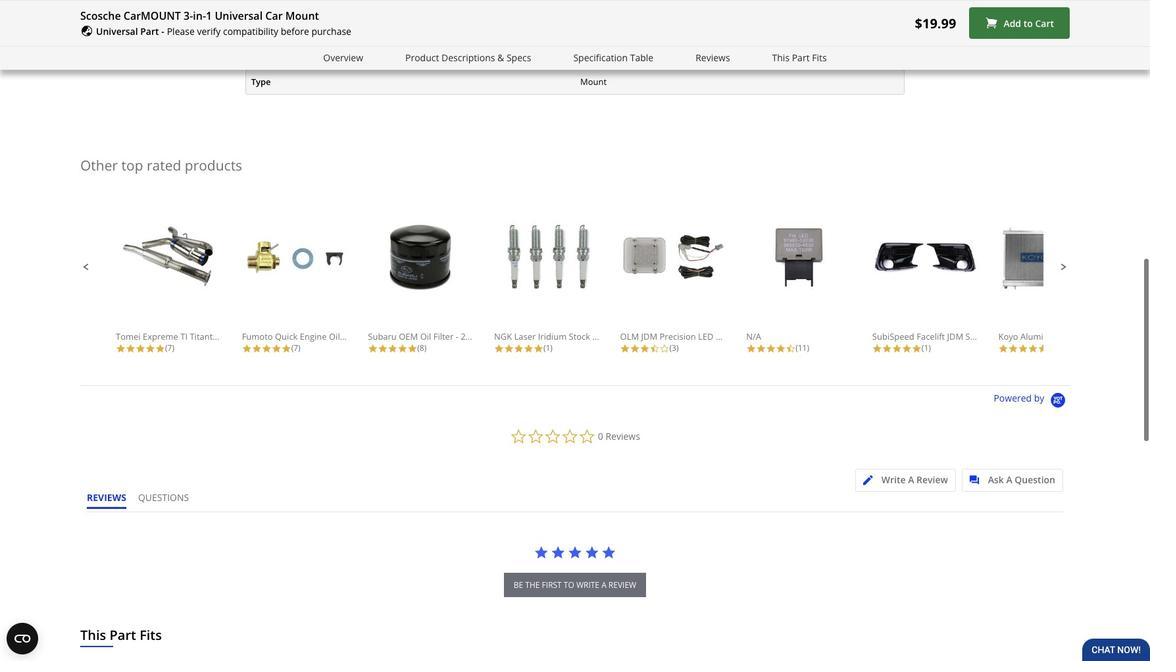 Task type: vqa. For each thing, say whether or not it's contained in the screenshot.


Task type: describe. For each thing, give the bounding box(es) containing it.
(7) for expreme
[[165, 342, 174, 354]]

subispeed
[[873, 331, 915, 342]]

3-
[[184, 9, 193, 23]]

a for write
[[909, 474, 915, 486]]

product descriptions & specs
[[406, 51, 532, 64]]

write a review
[[882, 474, 949, 486]]

part inside the this part fits link
[[793, 51, 810, 64]]

before
[[281, 25, 309, 38]]

review
[[917, 474, 949, 486]]

filter
[[434, 331, 454, 342]]

3 total reviews element for racing
[[999, 342, 1105, 354]]

(8)
[[418, 342, 427, 354]]

please
[[167, 25, 195, 38]]

2 jdm from the left
[[948, 331, 964, 342]]

tomei expreme ti titantium cat-back... link
[[116, 222, 272, 342]]

type
[[251, 76, 271, 88]]

question
[[1016, 474, 1056, 486]]

0 vertical spatial this part fits
[[773, 51, 827, 64]]

1
[[206, 9, 212, 23]]

led
[[699, 331, 714, 342]]

0 vertical spatial universal
[[215, 9, 263, 23]]

expreme
[[143, 331, 178, 342]]

specification table
[[574, 51, 654, 64]]

powered by
[[995, 392, 1048, 405]]

ask a question
[[989, 474, 1056, 486]]

empty star image
[[660, 344, 670, 354]]

1 vertical spatial universal
[[96, 25, 138, 38]]

specifications
[[532, 39, 619, 56]]

fumoto quick engine oil drain valve...
[[242, 331, 394, 342]]

laser
[[515, 331, 536, 342]]

7 total reviews element for quick
[[242, 342, 347, 354]]

other
[[80, 156, 118, 175]]

iridium
[[538, 331, 567, 342]]

overview link
[[323, 51, 363, 66]]

ngk
[[494, 331, 512, 342]]

0 horizontal spatial this part fits
[[80, 626, 162, 644]]

write
[[577, 580, 600, 591]]

write
[[882, 474, 906, 486]]

a
[[602, 580, 607, 591]]

7 total reviews element for expreme
[[116, 342, 221, 354]]

olm jdm precision led lift gate... link
[[621, 222, 757, 342]]

product
[[406, 51, 439, 64]]

1 jdm from the left
[[642, 331, 658, 342]]

1 horizontal spatial fits
[[813, 51, 827, 64]]

review
[[609, 580, 637, 591]]

ngk laser iridium stock heat range...
[[494, 331, 646, 342]]

oil inside 'link'
[[329, 331, 340, 342]]

(1) for laser
[[544, 342, 553, 354]]

universal part - please verify compatibility before purchase
[[96, 25, 352, 38]]

koyo aluminum racing radiator -... link
[[999, 222, 1139, 342]]

add to cart button
[[970, 7, 1071, 39]]

lift
[[716, 331, 729, 342]]

koyo aluminum racing radiator -...
[[999, 331, 1139, 342]]

to inside button
[[564, 580, 575, 591]]

2 oil from the left
[[420, 331, 431, 342]]

0 horizontal spatial fits
[[140, 626, 162, 644]]

other top rated products
[[80, 156, 242, 175]]

carmount
[[124, 9, 181, 23]]

descriptions
[[442, 51, 495, 64]]

cart
[[1036, 17, 1055, 29]]

add
[[1004, 17, 1022, 29]]

2 half star image from the left
[[786, 344, 796, 354]]

subaru oem oil filter - 2015-2024... link
[[368, 222, 510, 342]]

heat
[[593, 331, 612, 342]]

in-
[[193, 9, 206, 23]]

drl
[[988, 331, 1004, 342]]

range...
[[614, 331, 646, 342]]

fumoto
[[242, 331, 273, 342]]

valve...
[[367, 331, 394, 342]]

precision
[[660, 331, 696, 342]]

ti
[[181, 331, 188, 342]]

top
[[121, 156, 143, 175]]

reviews link
[[696, 51, 731, 66]]

0 horizontal spatial this
[[80, 626, 106, 644]]

cat-
[[230, 331, 246, 342]]

rated
[[147, 156, 181, 175]]

subispeed facelift jdm style drl +...
[[873, 331, 1017, 342]]

questions
[[138, 491, 189, 504]]

open widget image
[[7, 623, 38, 654]]

table
[[631, 51, 654, 64]]

- for subaru
[[456, 331, 459, 342]]



Task type: locate. For each thing, give the bounding box(es) containing it.
7 total reviews element
[[116, 342, 221, 354], [242, 342, 347, 354]]

2 (1) from the left
[[922, 342, 932, 354]]

1 horizontal spatial (7)
[[291, 342, 301, 354]]

specification table link
[[574, 51, 654, 66]]

oem
[[399, 331, 418, 342]]

jdm left style
[[948, 331, 964, 342]]

write no frame image
[[864, 475, 880, 485]]

a inside "write a review" dropdown button
[[909, 474, 915, 486]]

n/a link
[[747, 222, 852, 342]]

n/a
[[747, 331, 762, 342]]

1 half star image from the left
[[650, 344, 660, 354]]

(3) left led
[[670, 342, 679, 354]]

mount up before
[[286, 9, 319, 23]]

0 horizontal spatial reviews
[[606, 430, 641, 443]]

0 vertical spatial part
[[140, 25, 159, 38]]

half star image
[[650, 344, 660, 354], [786, 344, 796, 354]]

1 horizontal spatial to
[[1024, 17, 1034, 29]]

1 vertical spatial part
[[793, 51, 810, 64]]

subaru oem oil filter - 2015-2024...
[[368, 331, 510, 342]]

0 horizontal spatial (1)
[[544, 342, 553, 354]]

1 horizontal spatial half star image
[[786, 344, 796, 354]]

1 (3) from the left
[[670, 342, 679, 354]]

products
[[185, 156, 242, 175]]

1 horizontal spatial 1 total reviews element
[[873, 342, 978, 354]]

universal down scosche
[[96, 25, 138, 38]]

universal up compatibility
[[215, 9, 263, 23]]

specification
[[574, 51, 628, 64]]

1 1 total reviews element from the left
[[494, 342, 600, 354]]

1 horizontal spatial jdm
[[948, 331, 964, 342]]

oil left drain
[[329, 331, 340, 342]]

1 horizontal spatial -
[[456, 331, 459, 342]]

car
[[266, 9, 283, 23]]

8 total reviews element
[[368, 342, 474, 354]]

reviews
[[87, 491, 126, 504]]

by
[[1035, 392, 1045, 405]]

first
[[542, 580, 562, 591]]

$19.99
[[916, 14, 957, 32]]

1 total reviews element
[[494, 342, 600, 354], [873, 342, 978, 354]]

part
[[140, 25, 159, 38], [793, 51, 810, 64], [110, 626, 136, 644]]

1 vertical spatial reviews
[[606, 430, 641, 443]]

a for ask
[[1007, 474, 1013, 486]]

overview
[[323, 51, 363, 64]]

tab list containing reviews
[[87, 491, 201, 512]]

1 horizontal spatial (1)
[[922, 342, 932, 354]]

to right add
[[1024, 17, 1034, 29]]

1 7 total reviews element from the left
[[116, 342, 221, 354]]

universal
[[215, 9, 263, 23], [96, 25, 138, 38]]

titantium
[[190, 331, 228, 342]]

aluminum
[[1021, 331, 1063, 342]]

be the first to write a review
[[514, 580, 637, 591]]

1 horizontal spatial a
[[1007, 474, 1013, 486]]

1 horizontal spatial universal
[[215, 9, 263, 23]]

0 horizontal spatial half star image
[[650, 344, 660, 354]]

fits
[[813, 51, 827, 64], [140, 626, 162, 644]]

be
[[514, 580, 524, 591]]

a
[[909, 474, 915, 486], [1007, 474, 1013, 486]]

to inside 'button'
[[1024, 17, 1034, 29]]

2 a from the left
[[1007, 474, 1013, 486]]

engine
[[300, 331, 327, 342]]

to right the first
[[564, 580, 575, 591]]

powered
[[995, 392, 1033, 405]]

a right "write"
[[909, 474, 915, 486]]

(7) right "back..."
[[291, 342, 301, 354]]

...
[[1132, 331, 1139, 342]]

1 total reviews element for laser
[[494, 342, 600, 354]]

product descriptions & specs link
[[406, 51, 532, 66]]

(1) right subispeed
[[922, 342, 932, 354]]

quick
[[275, 331, 298, 342]]

2024...
[[483, 331, 510, 342]]

2015-
[[461, 331, 483, 342]]

(1) for facelift
[[922, 342, 932, 354]]

1 horizontal spatial 7 total reviews element
[[242, 342, 347, 354]]

ngk laser iridium stock heat range... link
[[494, 222, 646, 342]]

3 total reviews element for precision
[[621, 342, 726, 354]]

mount down specification
[[581, 76, 607, 88]]

1 (7) from the left
[[165, 342, 174, 354]]

0 horizontal spatial 3 total reviews element
[[621, 342, 726, 354]]

2 3 total reviews element from the left
[[999, 342, 1105, 354]]

0 horizontal spatial part
[[110, 626, 136, 644]]

1 horizontal spatial reviews
[[696, 51, 731, 64]]

gate...
[[731, 331, 757, 342]]

1 horizontal spatial part
[[140, 25, 159, 38]]

11 total reviews element
[[747, 342, 852, 354]]

(3)
[[670, 342, 679, 354], [1049, 342, 1058, 354]]

1 3 total reviews element from the left
[[621, 342, 726, 354]]

1 vertical spatial fits
[[140, 626, 162, 644]]

oil
[[329, 331, 340, 342], [420, 331, 431, 342]]

1 horizontal spatial 3 total reviews element
[[999, 342, 1105, 354]]

&
[[498, 51, 505, 64]]

0 vertical spatial reviews
[[696, 51, 731, 64]]

the
[[526, 580, 540, 591]]

0
[[598, 430, 604, 443]]

this
[[773, 51, 790, 64], [80, 626, 106, 644]]

scosche carmount 3-in-1 universal car mount
[[80, 9, 319, 23]]

(1)
[[544, 342, 553, 354], [922, 342, 932, 354]]

fumoto quick engine oil drain valve... link
[[242, 222, 394, 342]]

2 (3) from the left
[[1049, 342, 1058, 354]]

a inside ask a question dropdown button
[[1007, 474, 1013, 486]]

3 total reviews element
[[621, 342, 726, 354], [999, 342, 1105, 354]]

ask a question button
[[962, 469, 1064, 492]]

2 horizontal spatial -
[[1129, 331, 1132, 342]]

1 horizontal spatial this
[[773, 51, 790, 64]]

1 oil from the left
[[329, 331, 340, 342]]

0 horizontal spatial (3)
[[670, 342, 679, 354]]

back...
[[246, 331, 272, 342]]

2 1 total reviews element from the left
[[873, 342, 978, 354]]

tab list
[[87, 491, 201, 512]]

0 horizontal spatial universal
[[96, 25, 138, 38]]

2 (7) from the left
[[291, 342, 301, 354]]

radiator
[[1093, 331, 1127, 342]]

tomei
[[116, 331, 141, 342]]

0 horizontal spatial mount
[[286, 9, 319, 23]]

facelift
[[917, 331, 946, 342]]

0 horizontal spatial a
[[909, 474, 915, 486]]

tomei expreme ti titantium cat-back...
[[116, 331, 272, 342]]

1 horizontal spatial this part fits
[[773, 51, 827, 64]]

0 horizontal spatial oil
[[329, 331, 340, 342]]

0 vertical spatial this
[[773, 51, 790, 64]]

write a review button
[[856, 469, 957, 492]]

2 7 total reviews element from the left
[[242, 342, 347, 354]]

verify
[[197, 25, 221, 38]]

(3) left racing on the right bottom of page
[[1049, 342, 1058, 354]]

1 vertical spatial mount
[[581, 76, 607, 88]]

scosche
[[80, 9, 121, 23]]

be the first to write a review button
[[504, 573, 647, 597]]

to
[[1024, 17, 1034, 29], [564, 580, 575, 591]]

1 (1) from the left
[[544, 342, 553, 354]]

star image
[[146, 344, 155, 354], [242, 344, 252, 354], [252, 344, 262, 354], [262, 344, 272, 354], [272, 344, 282, 354], [378, 344, 388, 354], [494, 344, 504, 354], [524, 344, 534, 354], [534, 344, 544, 354], [621, 344, 630, 354], [640, 344, 650, 354], [776, 344, 786, 354], [893, 344, 903, 354], [999, 344, 1009, 354], [1039, 344, 1049, 354], [534, 545, 549, 560], [585, 545, 600, 560]]

0 vertical spatial fits
[[813, 51, 827, 64]]

(7) for quick
[[291, 342, 301, 354]]

reviews
[[696, 51, 731, 64], [606, 430, 641, 443]]

ask
[[989, 474, 1005, 486]]

- left please
[[161, 25, 164, 38]]

star image
[[116, 344, 126, 354], [126, 344, 136, 354], [136, 344, 146, 354], [155, 344, 165, 354], [282, 344, 291, 354], [368, 344, 378, 354], [388, 344, 398, 354], [398, 344, 408, 354], [408, 344, 418, 354], [504, 344, 514, 354], [514, 344, 524, 354], [630, 344, 640, 354], [747, 344, 757, 354], [757, 344, 767, 354], [767, 344, 776, 354], [873, 344, 883, 354], [883, 344, 893, 354], [903, 344, 912, 354], [912, 344, 922, 354], [1009, 344, 1019, 354], [1019, 344, 1029, 354], [1029, 344, 1039, 354], [551, 545, 566, 560], [568, 545, 583, 560], [602, 545, 616, 560]]

olm jdm precision led lift gate...
[[621, 331, 757, 342]]

purchase
[[312, 25, 352, 38]]

(3) for precision
[[670, 342, 679, 354]]

style
[[966, 331, 985, 342]]

0 vertical spatial mount
[[286, 9, 319, 23]]

oil right oem
[[420, 331, 431, 342]]

compatibility
[[223, 25, 279, 38]]

0 vertical spatial to
[[1024, 17, 1034, 29]]

1 a from the left
[[909, 474, 915, 486]]

0 horizontal spatial -
[[161, 25, 164, 38]]

(3) for racing
[[1049, 342, 1058, 354]]

specs
[[507, 51, 532, 64]]

(1) right laser
[[544, 342, 553, 354]]

1 vertical spatial this part fits
[[80, 626, 162, 644]]

0 horizontal spatial 7 total reviews element
[[116, 342, 221, 354]]

0 horizontal spatial 1 total reviews element
[[494, 342, 600, 354]]

olm
[[621, 331, 639, 342]]

(7) left ti
[[165, 342, 174, 354]]

2 vertical spatial part
[[110, 626, 136, 644]]

jdm right olm
[[642, 331, 658, 342]]

1 vertical spatial to
[[564, 580, 575, 591]]

add to cart
[[1004, 17, 1055, 29]]

a right the ask
[[1007, 474, 1013, 486]]

- right radiator
[[1129, 331, 1132, 342]]

1 horizontal spatial (3)
[[1049, 342, 1058, 354]]

drain
[[342, 331, 364, 342]]

1 total reviews element for facelift
[[873, 342, 978, 354]]

dialog image
[[970, 475, 987, 485]]

this part fits link
[[773, 51, 827, 66]]

mount
[[286, 9, 319, 23], [581, 76, 607, 88]]

- right filter
[[456, 331, 459, 342]]

stock
[[569, 331, 591, 342]]

0 horizontal spatial to
[[564, 580, 575, 591]]

0 horizontal spatial jdm
[[642, 331, 658, 342]]

subispeed facelift jdm style drl +... link
[[873, 222, 1017, 342]]

+...
[[1006, 331, 1017, 342]]

koyo
[[999, 331, 1019, 342]]

1 horizontal spatial oil
[[420, 331, 431, 342]]

1 horizontal spatial mount
[[581, 76, 607, 88]]

- for koyo
[[1129, 331, 1132, 342]]

0 horizontal spatial (7)
[[165, 342, 174, 354]]

2 horizontal spatial part
[[793, 51, 810, 64]]

racing
[[1065, 331, 1091, 342]]

1 vertical spatial this
[[80, 626, 106, 644]]



